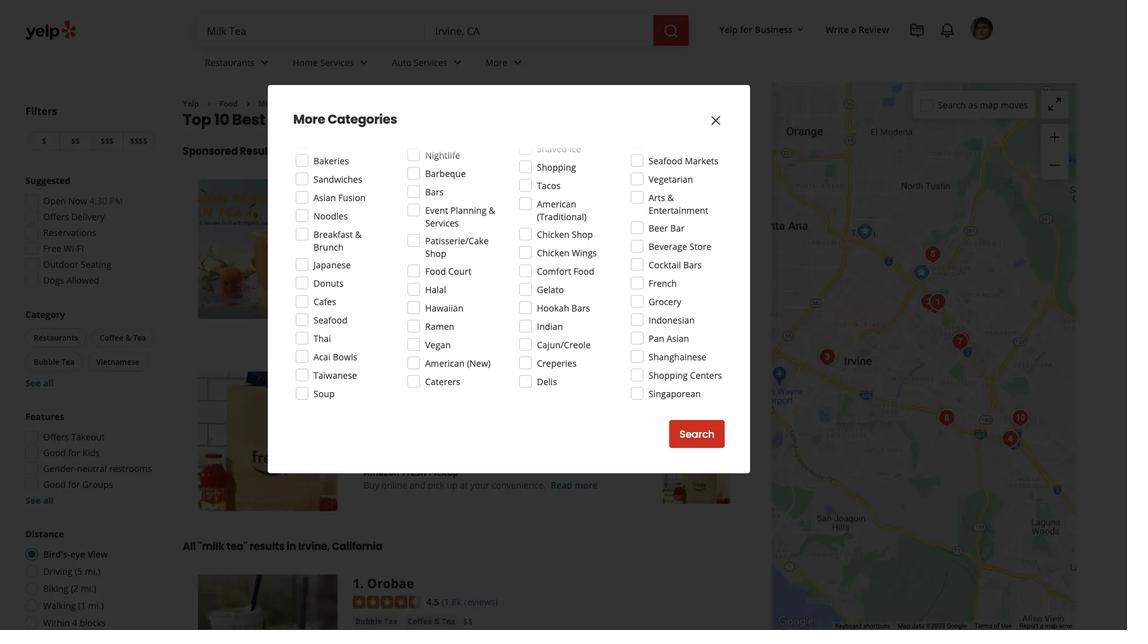 Task type: describe. For each thing, give the bounding box(es) containing it.
chicken for chicken shop
[[537, 228, 570, 240]]

yelp for yelp for business
[[720, 23, 738, 35]]

as
[[969, 99, 978, 111]]

blocks
[[80, 617, 106, 629]]

bird's-eye view
[[43, 549, 108, 561]]

orobae link
[[367, 575, 414, 592]]

1 vertical spatial coffee & tea button
[[91, 329, 154, 348]]

1 horizontal spatial asian
[[667, 332, 689, 344]]

arts & entertainment
[[649, 191, 709, 216]]

pick
[[428, 479, 445, 491]]

1 horizontal spatial irvine,
[[373, 109, 421, 130]]

0 horizontal spatial more
[[396, 303, 420, 315]]

map for error
[[1045, 623, 1058, 630]]

data
[[912, 623, 925, 630]]

milk right best
[[268, 109, 300, 130]]

reviews) for (1.8k reviews)
[[464, 596, 498, 608]]

16 chevron right v2 image for food
[[204, 99, 214, 109]]

auto services
[[392, 56, 448, 68]]

bubble for bottommost bubble tea button
[[356, 616, 382, 627]]

$$ button
[[60, 131, 91, 151]]

slideshow element for hntea organic tea house - tustin
[[198, 179, 338, 319]]

search for search as map moves
[[938, 99, 966, 111]]

court
[[448, 265, 472, 277]]

coffee & tea button for bubble tea button to the top
[[405, 220, 458, 232]]

dogs
[[43, 274, 64, 286]]

moves
[[1001, 99, 1029, 111]]

restaurants for restaurants button
[[34, 333, 78, 343]]

and
[[410, 479, 426, 491]]

for for business
[[740, 23, 753, 35]]

zoom in image
[[1048, 129, 1063, 145]]

cloudy co image
[[923, 293, 948, 318]]

services for home services
[[320, 56, 354, 68]]

4.5
[[427, 596, 439, 608]]

.
[[360, 575, 364, 592]]

more for more
[[486, 56, 508, 68]]

all for features
[[43, 495, 54, 507]]

24 chevron down v2 image
[[450, 55, 465, 70]]

location
[[672, 290, 705, 302]]

takeout inside group
[[71, 431, 105, 443]]

japanese
[[314, 259, 351, 271]]

previous image
[[203, 434, 218, 449]]

a for write
[[852, 23, 857, 35]]

outdoor seating
[[43, 258, 111, 270]]

until
[[379, 240, 398, 252]]

services inside event planning & services
[[425, 217, 459, 229]]

pan
[[649, 332, 665, 344]]

bubble tea link for coffee & tea 'button' for bottommost bubble tea button
[[353, 615, 400, 628]]

tp tea irvine image
[[815, 345, 841, 370]]

brunch
[[314, 241, 344, 253]]

a inside "i'm actually appalled i didn't write a review the first time i came here way back when. they now have multiple branches in tustin/irvine area so that's cool. this location is also…"
[[511, 277, 516, 289]]

$$$ button
[[91, 131, 123, 151]]

4.4
[[427, 200, 439, 212]]

fusion
[[338, 191, 366, 203]]

good for good for kids
[[43, 447, 66, 459]]

multiple
[[431, 290, 465, 302]]

thai
[[314, 332, 331, 344]]

allowed
[[66, 274, 99, 286]]

wi-
[[64, 243, 77, 255]]

map for moves
[[980, 99, 999, 111]]

terms
[[975, 623, 993, 630]]

hntea organic tea house- alton pkwy image
[[1008, 406, 1034, 431]]

1 i from the left
[[457, 277, 460, 289]]

0 vertical spatial bubble
[[356, 221, 382, 231]]

0 horizontal spatial asian
[[314, 191, 336, 203]]

coffee for coffee & tea 'button' related to bubble tea button to the top
[[408, 221, 432, 231]]

coffee for coffee & tea 'button' for bottommost bubble tea button
[[408, 616, 432, 627]]

search for search
[[680, 427, 715, 442]]

shop for chicken shop
[[572, 228, 593, 240]]

home
[[293, 56, 318, 68]]

0 vertical spatial delivery
[[71, 211, 105, 223]]

cajun/creole
[[537, 339, 591, 351]]

seafood for seafood
[[314, 314, 348, 326]]

american (traditional)
[[537, 198, 587, 223]]

group containing suggested
[[22, 174, 157, 290]]

pm for open until 7:00 pm
[[420, 240, 433, 252]]

notifications image
[[940, 23, 956, 38]]

outdoor for outdoor seating
[[43, 258, 79, 270]]

services for auto services
[[414, 56, 448, 68]]

orobae image
[[926, 290, 951, 315]]

0 horizontal spatial in
[[287, 540, 296, 554]]

(1.8k
[[442, 596, 462, 608]]

food court
[[425, 265, 472, 277]]

shortcuts
[[864, 623, 890, 630]]

tea right best
[[277, 98, 290, 109]]

2 vertical spatial bubble tea
[[356, 616, 398, 627]]

$$ inside button
[[71, 136, 80, 146]]

1 horizontal spatial california
[[424, 109, 499, 130]]

error
[[1060, 623, 1073, 630]]

bengong's tea image
[[921, 242, 946, 267]]

more inside amazon fresh pickup buy online and pick up at your convenience. read more
[[575, 479, 598, 491]]

amazon fresh image
[[909, 260, 935, 286]]

sponsored
[[183, 144, 238, 158]]

category
[[25, 309, 65, 321]]

planning
[[451, 204, 487, 216]]

barbeque
[[425, 167, 466, 179]]

american (new)
[[425, 357, 491, 369]]

$$$
[[101, 136, 114, 146]]

4.5 link
[[427, 595, 439, 608]]

delis
[[537, 376, 557, 388]]

in inside "i'm actually appalled i didn't write a review the first time i came here way back when. they now have multiple branches in tustin/irvine area so that's cool. this location is also…"
[[508, 290, 516, 302]]

$$$$ button
[[123, 131, 155, 151]]

expand map image
[[1048, 96, 1063, 112]]

coffee for middle coffee & tea 'button'
[[100, 333, 123, 343]]

orobae
[[367, 575, 414, 592]]

-
[[521, 179, 525, 197]]

see all button for features
[[25, 495, 54, 507]]

tea down the 4.5 star rating image
[[384, 616, 398, 627]]

16 checkmark v2 image
[[436, 327, 446, 337]]

0 vertical spatial takeout
[[501, 327, 531, 338]]

tea maru - housemade boba image
[[935, 406, 960, 431]]

nightlife
[[425, 149, 460, 161]]

sponsored results
[[183, 144, 277, 158]]

now
[[68, 195, 87, 207]]

0 vertical spatial bars
[[425, 186, 444, 198]]

tea"
[[227, 540, 248, 554]]

caterers
[[425, 376, 461, 388]]

amazon for amazon fresh
[[353, 372, 404, 389]]

16 luxury v2 image
[[441, 259, 451, 269]]

more for more categories
[[293, 110, 325, 128]]

read
[[551, 479, 573, 491]]

hookah
[[537, 302, 569, 314]]

1 vertical spatial irvine,
[[298, 540, 330, 554]]

tacos
[[537, 179, 561, 191]]

cool.
[[631, 290, 650, 302]]

& down event
[[434, 221, 440, 231]]

all for category
[[43, 377, 54, 389]]

soma tea & mocktail image
[[948, 330, 973, 355]]

yelp for yelp link
[[183, 98, 199, 109]]

reservations
[[43, 227, 96, 239]]

offers for offers takeout
[[43, 431, 69, 443]]

open now 4:30 pm
[[43, 195, 123, 207]]

more categories dialog
[[0, 0, 1128, 630]]

4.5 star rating image
[[353, 596, 422, 609]]

seafood for seafood markets
[[649, 155, 683, 167]]

all "milk tea" results in irvine, california
[[183, 540, 383, 554]]

group containing category
[[23, 308, 157, 390]]

user actions element
[[710, 16, 1011, 94]]

within 4 blocks
[[43, 617, 106, 629]]

shopping for shopping centers
[[649, 369, 688, 381]]

4.4 link
[[427, 199, 439, 213]]

coffee & tea link for bottommost bubble tea button
[[405, 615, 458, 628]]

yelp for business button
[[715, 18, 811, 41]]

shaved ice
[[537, 143, 581, 155]]

shaved
[[537, 143, 567, 155]]

mi.) for biking (2 mi.)
[[81, 583, 96, 595]]

healthy dining
[[366, 258, 426, 270]]

cafes
[[314, 296, 336, 308]]

chicken wings
[[537, 247, 597, 259]]

biking
[[43, 583, 68, 595]]

terms of use link
[[975, 623, 1012, 630]]

1 vertical spatial delivery
[[448, 327, 478, 338]]

map data ©2023 google
[[898, 623, 967, 630]]

outdoor for outdoor seating
[[366, 327, 397, 338]]

(2
[[71, 583, 78, 595]]

vegan
[[425, 339, 451, 351]]

0 vertical spatial bubble tea
[[356, 221, 398, 231]]

healthy
[[366, 258, 398, 270]]

more categories
[[293, 110, 397, 128]]

that's
[[605, 290, 628, 302]]

1 . orobae
[[353, 575, 414, 592]]

driving (5 mi.)
[[43, 566, 100, 578]]

& inside the breakfast & brunch
[[355, 228, 362, 240]]

arts
[[649, 191, 665, 203]]

open for open now 4:30 pm
[[43, 195, 66, 207]]

projects image
[[910, 23, 925, 38]]

16 chevron down v2 image
[[795, 25, 806, 35]]

beer bar
[[649, 222, 685, 234]]

tea up vietnamese
[[133, 333, 146, 343]]

results
[[240, 144, 277, 158]]

coffee & tea for middle coffee & tea 'button'
[[100, 333, 146, 343]]

gender-
[[43, 463, 77, 475]]

tustin
[[529, 179, 568, 197]]

walking
[[43, 600, 76, 612]]



Task type: vqa. For each thing, say whether or not it's contained in the screenshot.
the Near "TEXT BOX"
no



Task type: locate. For each thing, give the bounding box(es) containing it.
more down now
[[396, 303, 420, 315]]

0 vertical spatial slideshow element
[[198, 179, 338, 319]]

1 vertical spatial in
[[287, 540, 296, 554]]

event planning & services
[[425, 204, 495, 229]]

tea up (509 reviews) link
[[452, 179, 475, 197]]

amazon fresh
[[353, 372, 442, 389]]

amazon down bowls
[[353, 372, 404, 389]]

coffee & tea down 4.5
[[408, 616, 455, 627]]

option group containing distance
[[22, 528, 157, 630]]

seating
[[81, 258, 111, 270]]

good for good for groups
[[43, 479, 66, 491]]

pm
[[110, 195, 123, 207], [420, 240, 433, 252]]

0 horizontal spatial open
[[43, 195, 66, 207]]

close image
[[709, 113, 724, 128]]

24 chevron down v2 image for home services
[[357, 55, 372, 70]]

2 chicken from the top
[[537, 247, 570, 259]]

coffee & tea for coffee & tea 'button' for bottommost bubble tea button
[[408, 616, 455, 627]]

shop for patisserie/cake shop
[[425, 247, 447, 259]]

milk tea link
[[258, 98, 290, 109]]

2 vertical spatial coffee & tea
[[408, 616, 455, 627]]

0 vertical spatial outdoor
[[43, 258, 79, 270]]

1 vertical spatial coffee & tea
[[100, 333, 146, 343]]

24 chevron down v2 image left auto
[[357, 55, 372, 70]]

0 vertical spatial all
[[43, 377, 54, 389]]

also…"
[[367, 303, 394, 315]]

coffee & tea link down 4.5
[[405, 615, 458, 628]]

amazon fresh link
[[353, 372, 442, 389]]

see all up features at the left bottom of page
[[25, 377, 54, 389]]

1 horizontal spatial restaurants
[[205, 56, 255, 68]]

0 horizontal spatial california
[[332, 540, 383, 554]]

they
[[367, 290, 387, 302]]

next image
[[317, 242, 333, 257]]

hookah bars
[[537, 302, 590, 314]]

shanghainese
[[649, 351, 707, 363]]

gelato
[[537, 283, 564, 296]]

1 vertical spatial yelp
[[183, 98, 199, 109]]

24 chevron down v2 image
[[257, 55, 273, 70], [357, 55, 372, 70], [510, 55, 526, 70]]

map region
[[632, 0, 1119, 630]]

search image
[[664, 24, 679, 39]]

1 vertical spatial reviews)
[[464, 596, 498, 608]]

shop inside 'patisserie/cake shop'
[[425, 247, 447, 259]]

0 horizontal spatial 16 chevron right v2 image
[[204, 99, 214, 109]]

0 vertical spatial offers
[[43, 211, 69, 223]]

takeout up kids
[[71, 431, 105, 443]]

2 slideshow element from the top
[[198, 372, 338, 511]]

tea down (1.8k
[[442, 616, 455, 627]]

seafood down cafes
[[314, 314, 348, 326]]

pm inside group
[[110, 195, 123, 207]]

food right top
[[220, 98, 238, 109]]

0 horizontal spatial search
[[680, 427, 715, 442]]

24 chevron down v2 image inside restaurants link
[[257, 55, 273, 70]]

2 horizontal spatial bars
[[684, 259, 702, 271]]

bird's-
[[43, 549, 70, 561]]

organic
[[400, 179, 449, 197]]

outdoor inside group
[[43, 258, 79, 270]]

wings
[[572, 247, 597, 259]]

chicken for chicken wings
[[537, 247, 570, 259]]

0 horizontal spatial a
[[511, 277, 516, 289]]

see all for features
[[25, 495, 54, 507]]

food for food court
[[425, 265, 446, 277]]

milk right food link
[[258, 98, 275, 109]]

1 horizontal spatial food
[[425, 265, 446, 277]]

at
[[460, 479, 468, 491]]

0 horizontal spatial american
[[425, 357, 465, 369]]

1 vertical spatial pm
[[420, 240, 433, 252]]

see for features
[[25, 495, 41, 507]]

amazon fresh pickup buy online and pick up at your convenience. read more
[[364, 466, 598, 491]]

yifang fruit tea image
[[950, 328, 975, 354]]

bars left so
[[572, 302, 590, 314]]

vegetarian
[[649, 173, 693, 185]]

reviews) down hntea organic tea house - tustin
[[462, 200, 496, 212]]

0 vertical spatial open
[[43, 195, 66, 207]]

restaurants down category
[[34, 333, 78, 343]]

24 chevron down v2 image left the home
[[257, 55, 273, 70]]

2 good from the top
[[43, 479, 66, 491]]

reviews) right (1.8k
[[464, 596, 498, 608]]

shopping down "shaved ice" on the top of the page
[[537, 161, 576, 173]]

0 horizontal spatial restaurants
[[34, 333, 78, 343]]

report a map error link
[[1020, 623, 1073, 630]]

0 vertical spatial chicken
[[537, 228, 570, 240]]

1 vertical spatial bars
[[684, 259, 702, 271]]

patisserie/cake shop
[[425, 235, 489, 259]]

search left as
[[938, 99, 966, 111]]

1 horizontal spatial 16 chevron right v2 image
[[243, 99, 253, 109]]

1 horizontal spatial map
[[1045, 623, 1058, 630]]

2 all from the top
[[43, 495, 54, 507]]

more right 24 chevron down v2 image at the top
[[486, 56, 508, 68]]

1 offers from the top
[[43, 211, 69, 223]]

american up (traditional)
[[537, 198, 577, 210]]

bubble for bubble tea button to the middle
[[34, 357, 60, 367]]

2 24 chevron down v2 image from the left
[[357, 55, 372, 70]]

(1.8k reviews) link
[[442, 595, 498, 608]]

0 horizontal spatial irvine,
[[298, 540, 330, 554]]

more inside dialog
[[293, 110, 325, 128]]

coffee & tea button down 4.5
[[405, 615, 458, 628]]

bar
[[671, 222, 685, 234]]

1 vertical spatial seafood
[[314, 314, 348, 326]]

first
[[564, 277, 580, 289]]

american inside american (traditional)
[[537, 198, 577, 210]]

1 vertical spatial more
[[575, 479, 598, 491]]

24 chevron down v2 image inside the home services link
[[357, 55, 372, 70]]

hntea organic tea house - tustin image
[[198, 179, 338, 319]]

yelp left the business
[[720, 23, 738, 35]]

within
[[43, 617, 70, 629]]

services inside auto services link
[[414, 56, 448, 68]]

shopping up singaporean
[[649, 369, 688, 381]]

mi.) for walking (1 mi.)
[[88, 600, 104, 612]]

2 vertical spatial mi.)
[[88, 600, 104, 612]]

& up vietnamese
[[125, 333, 131, 343]]

& right breakfast
[[355, 228, 362, 240]]

store
[[690, 240, 712, 252]]

tea up patisserie/cake
[[442, 221, 455, 231]]

a for report
[[1040, 623, 1044, 630]]

0 vertical spatial irvine,
[[373, 109, 421, 130]]

restaurants inside button
[[34, 333, 78, 343]]

2 vertical spatial coffee & tea button
[[405, 615, 458, 628]]

bubble down 4.4 star rating image
[[356, 221, 382, 231]]

bubble tea down the 4.5 star rating image
[[356, 616, 398, 627]]

yelp inside button
[[720, 23, 738, 35]]

mi.) right (2
[[81, 583, 96, 595]]

keyboard
[[835, 623, 862, 630]]

report a map error
[[1020, 623, 1073, 630]]

1 vertical spatial asian
[[667, 332, 689, 344]]

mi.)
[[85, 566, 100, 578], [81, 583, 96, 595], [88, 600, 104, 612]]

& down house
[[489, 204, 495, 216]]

1 24 chevron down v2 image from the left
[[257, 55, 273, 70]]

& inside group
[[125, 333, 131, 343]]

0 horizontal spatial shopping
[[537, 161, 576, 173]]

fresh down american (new)
[[408, 372, 442, 389]]

bars down store
[[684, 259, 702, 271]]

0 vertical spatial american
[[537, 198, 577, 210]]

slideshow element for amazon fresh
[[198, 372, 338, 511]]

report
[[1020, 623, 1039, 630]]

reviews) inside (509 reviews) link
[[462, 200, 496, 212]]

food for food link
[[220, 98, 238, 109]]

1 vertical spatial all
[[43, 495, 54, 507]]

tea down restaurants button
[[62, 357, 75, 367]]

0 vertical spatial mi.)
[[85, 566, 100, 578]]

None search field
[[197, 15, 692, 46]]

mi.) for driving (5 mi.)
[[85, 566, 100, 578]]

"milk
[[198, 540, 225, 554]]

0 vertical spatial a
[[852, 23, 857, 35]]

1 vertical spatial coffee
[[100, 333, 123, 343]]

hntea organic tea house - tustin image
[[853, 219, 878, 244]]

0 vertical spatial coffee
[[408, 221, 432, 231]]

all up features at the left bottom of page
[[43, 377, 54, 389]]

"i'm
[[367, 277, 383, 289]]

1 vertical spatial more
[[293, 110, 325, 128]]

event
[[425, 204, 448, 216]]

reviews) inside the (1.8k reviews) link
[[464, 596, 498, 608]]

restaurants inside "business categories" element
[[205, 56, 255, 68]]

food up time
[[574, 265, 595, 277]]

slideshow element
[[198, 179, 338, 319], [198, 372, 338, 511]]

american for american (traditional)
[[537, 198, 577, 210]]

coffee & tea link for bubble tea button to the top
[[405, 220, 458, 232]]

1 horizontal spatial shop
[[572, 228, 593, 240]]

16 chevron right v2 image for milk tea
[[243, 99, 253, 109]]

coffee & tea up vietnamese
[[100, 333, 146, 343]]

see
[[25, 377, 41, 389], [25, 495, 41, 507]]

0 horizontal spatial food
[[220, 98, 238, 109]]

pm for open now 4:30 pm
[[110, 195, 123, 207]]

a right write
[[511, 277, 516, 289]]

good up gender- on the bottom left of page
[[43, 447, 66, 459]]

outdoor seating
[[366, 327, 426, 338]]

0 vertical spatial coffee & tea button
[[405, 220, 458, 232]]

2 coffee & tea link from the top
[[405, 615, 458, 628]]

(509 reviews) link
[[442, 199, 496, 213]]

bubble tea link down 4.4 star rating image
[[353, 220, 400, 232]]

0 horizontal spatial more
[[293, 110, 325, 128]]

didn't
[[462, 277, 486, 289]]

mi.) right (5
[[85, 566, 100, 578]]

1 vertical spatial see all
[[25, 495, 54, 507]]

halal
[[425, 283, 446, 296]]

asian up shanghainese on the bottom right of the page
[[667, 332, 689, 344]]

omomo tea shoppe image
[[917, 290, 942, 315]]

0 horizontal spatial yelp
[[183, 98, 199, 109]]

0 horizontal spatial map
[[980, 99, 999, 111]]

for down offers takeout at the bottom
[[68, 447, 80, 459]]

2 i from the left
[[603, 277, 606, 289]]

yelp left 10
[[183, 98, 199, 109]]

chicken shop
[[537, 228, 593, 240]]

1 horizontal spatial i
[[603, 277, 606, 289]]

fresh
[[408, 372, 442, 389], [402, 466, 426, 478]]

1 horizontal spatial yelp
[[720, 23, 738, 35]]

food link
[[220, 98, 238, 109]]

terms of use
[[975, 623, 1012, 630]]

1 horizontal spatial more
[[486, 56, 508, 68]]

business categories element
[[195, 46, 994, 83]]

1 see from the top
[[25, 377, 41, 389]]

1 vertical spatial shop
[[425, 247, 447, 259]]

1 good from the top
[[43, 447, 66, 459]]

0 vertical spatial search
[[938, 99, 966, 111]]

irvine, right near
[[373, 109, 421, 130]]

a right "write"
[[852, 23, 857, 35]]

2 see all from the top
[[25, 495, 54, 507]]

1 vertical spatial open
[[353, 240, 377, 252]]

more link
[[396, 303, 420, 315]]

map right as
[[980, 99, 999, 111]]

bars for cocktail bars
[[684, 259, 702, 271]]

1 horizontal spatial pm
[[420, 240, 433, 252]]

4
[[72, 617, 77, 629]]

&
[[668, 191, 674, 203], [489, 204, 495, 216], [434, 221, 440, 231], [355, 228, 362, 240], [125, 333, 131, 343], [434, 616, 440, 627]]

shopping for shopping
[[537, 161, 576, 173]]

good down gender- on the bottom left of page
[[43, 479, 66, 491]]

bubble tea button down restaurants button
[[25, 353, 83, 372]]

services down event
[[425, 217, 459, 229]]

0 vertical spatial for
[[740, 23, 753, 35]]

2 vertical spatial bubble tea button
[[353, 615, 400, 628]]

0 vertical spatial see all
[[25, 377, 54, 389]]

hntea organic tea house - tustin
[[353, 179, 568, 197]]

0 vertical spatial more
[[396, 303, 420, 315]]

see for category
[[25, 377, 41, 389]]

california up 1
[[332, 540, 383, 554]]

filters
[[25, 104, 57, 118]]

1 vertical spatial outdoor
[[366, 327, 397, 338]]

entertainment
[[649, 204, 709, 216]]

grocery
[[649, 296, 682, 308]]

1
[[353, 575, 360, 592]]

0 vertical spatial asian
[[314, 191, 336, 203]]

amazon inside amazon fresh pickup buy online and pick up at your convenience. read more
[[364, 466, 400, 478]]

coffee & tea link down event
[[405, 220, 458, 232]]

1 vertical spatial takeout
[[71, 431, 105, 443]]

more right read
[[575, 479, 598, 491]]

zoom out image
[[1048, 158, 1063, 173]]

mi.) right the (1
[[88, 600, 104, 612]]

california up the nightlife on the top left of the page
[[424, 109, 499, 130]]

16 chevron right v2 image right yelp link
[[204, 99, 214, 109]]

1 bubble tea link from the top
[[353, 220, 400, 232]]

2 see all button from the top
[[25, 495, 54, 507]]

walking (1 mi.)
[[43, 600, 104, 612]]

open up 16 healthy dining v2 icon
[[353, 240, 377, 252]]

reviews) for (509 reviews)
[[462, 200, 496, 212]]

the
[[548, 277, 562, 289]]

bars for hookah bars
[[572, 302, 590, 314]]

group
[[1041, 124, 1069, 180], [22, 174, 157, 290], [23, 308, 157, 390], [22, 410, 157, 507]]

16 healthy dining v2 image
[[353, 259, 363, 269]]

see up features at the left bottom of page
[[25, 377, 41, 389]]

coffee & tea button for bottommost bubble tea button
[[405, 615, 458, 628]]

bakeries
[[314, 155, 349, 167]]

pm right 7:00
[[420, 240, 433, 252]]

1 vertical spatial $$
[[463, 616, 473, 628]]

see up distance
[[25, 495, 41, 507]]

0 horizontal spatial $$
[[71, 136, 80, 146]]

2 offers from the top
[[43, 431, 69, 443]]

coffee & tea for coffee & tea 'button' related to bubble tea button to the top
[[408, 221, 455, 231]]

tea left near
[[303, 109, 331, 130]]

outdoor down free wi-fi
[[43, 258, 79, 270]]

irvine,
[[373, 109, 421, 130], [298, 540, 330, 554]]

pan asian
[[649, 332, 689, 344]]

24 chevron down v2 image inside more link
[[510, 55, 526, 70]]

search down singaporean
[[680, 427, 715, 442]]

2 16 chevron right v2 image from the left
[[243, 99, 253, 109]]

in right "results"
[[287, 540, 296, 554]]

markets
[[685, 155, 719, 167]]

takeout left indian
[[501, 327, 531, 338]]

3 24 chevron down v2 image from the left
[[510, 55, 526, 70]]

0 horizontal spatial takeout
[[71, 431, 105, 443]]

0 horizontal spatial bars
[[425, 186, 444, 198]]

offers for offers delivery
[[43, 211, 69, 223]]

2 horizontal spatial food
[[574, 265, 595, 277]]

1 vertical spatial map
[[1045, 623, 1058, 630]]

0 vertical spatial see
[[25, 377, 41, 389]]

ice
[[570, 143, 581, 155]]

2 bubble tea link from the top
[[353, 615, 400, 628]]

1 slideshow element from the top
[[198, 179, 338, 319]]

bubble tea down restaurants button
[[34, 357, 75, 367]]

bubble tea down 4.4 star rating image
[[356, 221, 398, 231]]

1 vertical spatial coffee & tea link
[[405, 615, 458, 628]]

services left 24 chevron down v2 image at the top
[[414, 56, 448, 68]]

sen tea house image
[[998, 427, 1023, 452]]

1 vertical spatial bubble tea
[[34, 357, 75, 367]]

search button
[[670, 420, 725, 448]]

restrooms
[[109, 463, 152, 475]]

open down suggested
[[43, 195, 66, 207]]

shop up the food court
[[425, 247, 447, 259]]

bars
[[425, 186, 444, 198], [684, 259, 702, 271], [572, 302, 590, 314]]

amazon up buy
[[364, 466, 400, 478]]

(509
[[442, 200, 460, 212]]

$$ down (1.8k reviews)
[[463, 616, 473, 628]]

1 vertical spatial bubble tea button
[[25, 353, 83, 372]]

1 vertical spatial amazon
[[364, 466, 400, 478]]

2 horizontal spatial 24 chevron down v2 image
[[510, 55, 526, 70]]

fresh for amazon fresh
[[408, 372, 442, 389]]

pm right "4:30"
[[110, 195, 123, 207]]

way
[[654, 277, 671, 289]]

delivery right 16 checkmark v2 icon
[[448, 327, 478, 338]]

a inside write a review "link"
[[852, 23, 857, 35]]

asian fusion
[[314, 191, 366, 203]]

0 vertical spatial good
[[43, 447, 66, 459]]

so
[[593, 290, 603, 302]]

"i'm actually appalled i didn't write a review the first time i came here way back when. they now have multiple branches in tustin/irvine area so that's cool. this location is also…"
[[367, 277, 720, 315]]

previous image
[[203, 242, 218, 257]]

1 coffee & tea link from the top
[[405, 220, 458, 232]]

bubble down restaurants button
[[34, 357, 60, 367]]

0 vertical spatial coffee & tea link
[[405, 220, 458, 232]]

& right the arts
[[668, 191, 674, 203]]

eye
[[70, 549, 85, 561]]

coffee inside group
[[100, 333, 123, 343]]

services inside the home services link
[[320, 56, 354, 68]]

bubble tea button down 4.4 star rating image
[[353, 220, 400, 232]]

restaurants for restaurants link
[[205, 56, 255, 68]]

milk tea
[[258, 98, 290, 109]]

vietnamese
[[96, 357, 139, 367]]

0 vertical spatial bubble tea button
[[353, 220, 400, 232]]

1 see all from the top
[[25, 377, 54, 389]]

for inside button
[[740, 23, 753, 35]]

bars up 4.4 link
[[425, 186, 444, 198]]

i down the court
[[457, 277, 460, 289]]

services right the home
[[320, 56, 354, 68]]

offers up reservations
[[43, 211, 69, 223]]

& inside event planning & services
[[489, 204, 495, 216]]

& inside arts & entertainment
[[668, 191, 674, 203]]

breakfast & brunch
[[314, 228, 362, 253]]

american for american (new)
[[425, 357, 465, 369]]

1 vertical spatial california
[[332, 540, 383, 554]]

fresh for amazon fresh pickup buy online and pick up at your convenience. read more
[[402, 466, 426, 478]]

(1.8k reviews)
[[442, 596, 498, 608]]

0 horizontal spatial shop
[[425, 247, 447, 259]]

coffee & tea button down event
[[405, 220, 458, 232]]

dogs allowed
[[43, 274, 99, 286]]

coffee & tea button up vietnamese
[[91, 329, 154, 348]]

bubble tea link for coffee & tea 'button' related to bubble tea button to the top
[[353, 220, 400, 232]]

1 vertical spatial shopping
[[649, 369, 688, 381]]

cocktail
[[649, 259, 681, 271]]

1 16 chevron right v2 image from the left
[[204, 99, 214, 109]]

2 vertical spatial coffee
[[408, 616, 432, 627]]

offers up good for kids
[[43, 431, 69, 443]]

amazon fresh image
[[198, 372, 338, 511]]

seafood up vegetarian
[[649, 155, 683, 167]]

chicken
[[537, 228, 570, 240], [537, 247, 570, 259]]

0 vertical spatial yelp
[[720, 23, 738, 35]]

open for open until 7:00 pm
[[353, 240, 377, 252]]

features
[[25, 411, 64, 423]]

tea down 4.4 star rating image
[[384, 221, 398, 231]]

for for groups
[[68, 479, 80, 491]]

1 vertical spatial bubble
[[34, 357, 60, 367]]

acai
[[314, 351, 331, 363]]

i right time
[[603, 277, 606, 289]]

1 vertical spatial slideshow element
[[198, 372, 338, 511]]

2 see from the top
[[25, 495, 41, 507]]

10
[[214, 109, 229, 130]]

map left error
[[1045, 623, 1058, 630]]

0 vertical spatial fresh
[[408, 372, 442, 389]]

for for kids
[[68, 447, 80, 459]]

categories
[[328, 110, 397, 128]]

option group
[[22, 528, 157, 630]]

1 horizontal spatial in
[[508, 290, 516, 302]]

0 vertical spatial $$
[[71, 136, 80, 146]]

amazon for amazon fresh pickup buy online and pick up at your convenience. read more
[[364, 466, 400, 478]]

group containing features
[[22, 410, 157, 507]]

branches
[[468, 290, 506, 302]]

1 horizontal spatial 24 chevron down v2 image
[[357, 55, 372, 70]]

see all up distance
[[25, 495, 54, 507]]

24 chevron down v2 image for restaurants
[[257, 55, 273, 70]]

see all button for category
[[25, 377, 54, 389]]

fresh inside amazon fresh pickup buy online and pick up at your convenience. read more
[[402, 466, 426, 478]]

more inside "business categories" element
[[486, 56, 508, 68]]

offers
[[43, 211, 69, 223], [43, 431, 69, 443]]

1 see all button from the top
[[25, 377, 54, 389]]

coffee up 7:00
[[408, 221, 432, 231]]

1 vertical spatial chicken
[[537, 247, 570, 259]]

dining
[[400, 258, 426, 270]]

& down 4.5
[[434, 616, 440, 627]]

groups
[[82, 479, 113, 491]]

1 chicken from the top
[[537, 228, 570, 240]]

coffee down 4.5
[[408, 616, 432, 627]]

coffee up vietnamese
[[100, 333, 123, 343]]

actually
[[385, 277, 417, 289]]

4.4 star rating image
[[353, 201, 422, 213]]

1 vertical spatial a
[[511, 277, 516, 289]]

16 chevron right v2 image right food link
[[243, 99, 253, 109]]

all down good for groups
[[43, 495, 54, 507]]

asian up noodles at left top
[[314, 191, 336, 203]]

0 vertical spatial seafood
[[649, 155, 683, 167]]

0 vertical spatial reviews)
[[462, 200, 496, 212]]

hntea organic tea house - tustin link
[[353, 179, 568, 197]]

see all for category
[[25, 377, 54, 389]]

1 all from the top
[[43, 377, 54, 389]]

american
[[537, 198, 577, 210], [425, 357, 465, 369]]

16 chevron right v2 image
[[204, 99, 214, 109], [243, 99, 253, 109]]

more link
[[476, 46, 536, 83]]

search inside button
[[680, 427, 715, 442]]

house
[[478, 179, 518, 197]]

2 vertical spatial for
[[68, 479, 80, 491]]

1 vertical spatial search
[[680, 427, 715, 442]]

restaurants
[[205, 56, 255, 68], [34, 333, 78, 343]]

24 chevron down v2 image for more
[[510, 55, 526, 70]]

a right report at the bottom of the page
[[1040, 623, 1044, 630]]

seating
[[399, 327, 426, 338]]

google image
[[775, 614, 817, 630]]

shop up wings
[[572, 228, 593, 240]]



